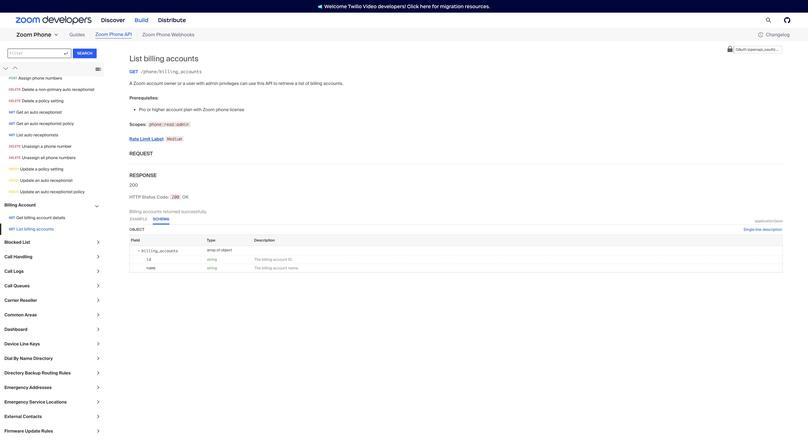 Task type: vqa. For each thing, say whether or not it's contained in the screenshot.
Field
yes



Task type: describe. For each thing, give the bounding box(es) containing it.
zoom phone api link
[[95, 31, 132, 38]]

description
[[763, 227, 783, 232]]

zoom for zoom phone
[[16, 31, 32, 38]]

zoom developer logo image
[[16, 16, 92, 25]]

array of object
[[207, 248, 232, 253]]

history image down search icon
[[759, 32, 766, 37]]

search image
[[766, 17, 772, 23]]

guides link
[[69, 31, 85, 38]]

video
[[363, 3, 377, 9]]

code:
[[157, 194, 169, 200]]

click
[[407, 3, 419, 9]]

billing_accounts
[[142, 248, 178, 253]]

request
[[129, 150, 153, 157]]

0 vertical spatial object
[[129, 227, 144, 232]]

zoom for zoom phone api
[[95, 31, 108, 38]]

returned
[[163, 209, 180, 214]]

line
[[756, 227, 762, 232]]

string for name
[[207, 266, 217, 271]]

zoom phone webhooks
[[142, 32, 195, 38]]

search image
[[766, 17, 772, 23]]

successfully.
[[181, 209, 207, 214]]

down image
[[54, 33, 58, 37]]

here
[[420, 3, 431, 9]]

single
[[744, 227, 755, 232]]

zoom for zoom phone webhooks
[[142, 32, 155, 38]]

billing
[[129, 209, 142, 214]]

for
[[432, 3, 439, 9]]

migration
[[440, 3, 464, 9]]

welcome twilio video developers! click here for migration resources. link
[[312, 3, 497, 10]]

http status code: 200 ok
[[129, 194, 189, 200]]

id
[[147, 257, 151, 262]]

status
[[142, 194, 156, 200]]

accounts
[[143, 209, 162, 214]]



Task type: locate. For each thing, give the bounding box(es) containing it.
zoom phone api
[[95, 31, 132, 38]]

1 vertical spatial 200
[[172, 194, 179, 200]]

1 string from the top
[[207, 257, 217, 262]]

0 vertical spatial 200
[[129, 182, 138, 188]]

response
[[129, 172, 157, 179]]

- billing_accounts
[[137, 247, 178, 254]]

field
[[131, 238, 140, 243]]

2 zoom from the left
[[95, 31, 108, 38]]

0 horizontal spatial object
[[129, 227, 144, 232]]

developers!
[[378, 3, 406, 9]]

2 phone from the left
[[109, 31, 123, 38]]

zoom phone
[[16, 31, 51, 38]]

1 vertical spatial object
[[221, 248, 232, 253]]

1 horizontal spatial zoom
[[95, 31, 108, 38]]

zoom
[[16, 31, 32, 38], [95, 31, 108, 38], [142, 32, 155, 38]]

0 vertical spatial string
[[207, 257, 217, 262]]

phone left webhooks
[[156, 32, 170, 38]]

api
[[124, 31, 132, 38]]

guides
[[69, 32, 85, 38]]

1 vertical spatial string
[[207, 266, 217, 271]]

2 horizontal spatial zoom
[[142, 32, 155, 38]]

1 phone from the left
[[34, 31, 51, 38]]

ok
[[182, 194, 189, 200]]

single line description
[[744, 227, 783, 232]]

0 horizontal spatial 200
[[129, 182, 138, 188]]

changelog link
[[759, 31, 790, 38]]

twilio
[[348, 3, 362, 9]]

phone left api
[[109, 31, 123, 38]]

2 horizontal spatial phone
[[156, 32, 170, 38]]

string
[[207, 257, 217, 262], [207, 266, 217, 271]]

welcome
[[324, 3, 347, 9]]

string for id
[[207, 257, 217, 262]]

200 left 'ok'
[[172, 194, 179, 200]]

0 horizontal spatial phone
[[34, 31, 51, 38]]

notification image
[[318, 4, 324, 9]]

resources.
[[465, 3, 490, 9]]

3 zoom from the left
[[142, 32, 155, 38]]

0 horizontal spatial zoom
[[16, 31, 32, 38]]

-
[[137, 247, 140, 254]]

phone
[[34, 31, 51, 38], [109, 31, 123, 38], [156, 32, 170, 38]]

1 horizontal spatial 200
[[172, 194, 179, 200]]

of
[[217, 248, 220, 253]]

notification image
[[318, 4, 323, 9]]

history image left changelog
[[759, 32, 764, 37]]

200
[[129, 182, 138, 188], [172, 194, 179, 200]]

200 up http
[[129, 182, 138, 188]]

1 zoom from the left
[[16, 31, 32, 38]]

2 string from the top
[[207, 266, 217, 271]]

http
[[129, 194, 141, 200]]

array
[[207, 248, 216, 253]]

name
[[147, 266, 156, 270]]

200 inside http status code: 200 ok
[[172, 194, 179, 200]]

welcome twilio video developers! click here for migration resources.
[[324, 3, 490, 9]]

history image
[[759, 32, 766, 37], [759, 32, 764, 37]]

phone for zoom phone webhooks
[[156, 32, 170, 38]]

phone left down icon
[[34, 31, 51, 38]]

object up field
[[129, 227, 144, 232]]

changelog
[[766, 31, 790, 38]]

github image
[[785, 17, 791, 23], [785, 17, 791, 23]]

object right of
[[221, 248, 232, 253]]

3 phone from the left
[[156, 32, 170, 38]]

object
[[129, 227, 144, 232], [221, 248, 232, 253]]

phone for zoom phone api
[[109, 31, 123, 38]]

billing accounts returned successfully.
[[129, 209, 207, 214]]

phone for zoom phone
[[34, 31, 51, 38]]

1 horizontal spatial object
[[221, 248, 232, 253]]

type
[[207, 238, 216, 243]]

zoom phone webhooks link
[[142, 31, 195, 38]]

1 horizontal spatial phone
[[109, 31, 123, 38]]

webhooks
[[172, 32, 195, 38]]



